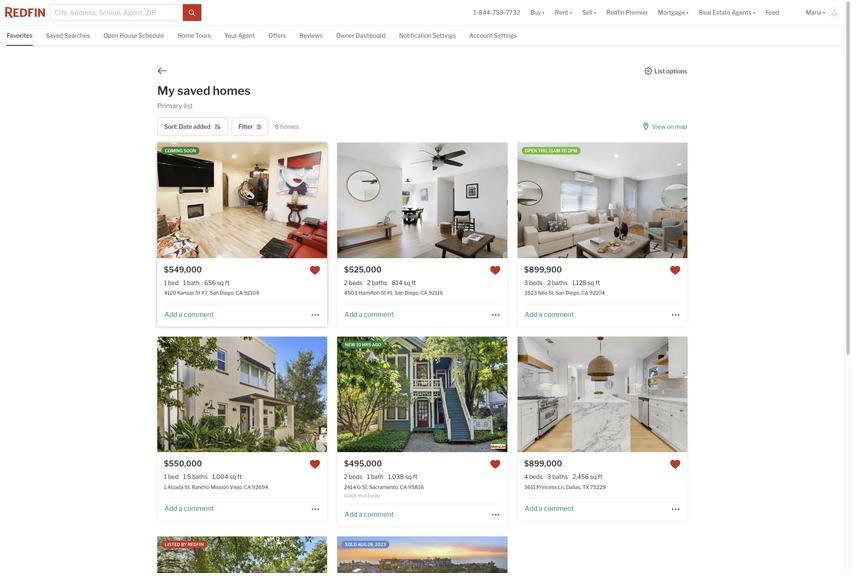 Task type: describe. For each thing, give the bounding box(es) containing it.
1-844-759-7732 link
[[474, 9, 520, 16]]

ago
[[372, 343, 381, 348]]

settings for notification settings
[[433, 32, 456, 39]]

san for $549,000
[[210, 290, 219, 297]]

2 photo of 7801 ridgemar dr, dallas, tx 75231 image from the left
[[157, 538, 327, 574]]

feed button
[[761, 0, 801, 25]]

redfin premier
[[606, 9, 648, 16]]

ft for $549,000
[[225, 280, 229, 287]]

add for $899,900
[[525, 311, 537, 319]]

sq for $899,000
[[590, 474, 597, 481]]

open house schedule
[[103, 32, 164, 39]]

1 bath for $495,000
[[367, 474, 384, 481]]

1 alzada st, rancho mission viejo, ca 92694
[[164, 485, 268, 491]]

:
[[176, 123, 178, 130]]

offers link
[[268, 26, 286, 45]]

bath for $495,000
[[371, 474, 384, 481]]

account settings link
[[469, 26, 517, 45]]

3 baths
[[547, 474, 568, 481]]

real estate agents ▾ link
[[699, 0, 756, 25]]

a for $549,000
[[179, 311, 182, 319]]

add a comment button for $525,000
[[344, 311, 394, 319]]

home tours link
[[178, 26, 211, 45]]

City, Address, School, Agent, ZIP search field
[[50, 4, 183, 21]]

2,456
[[573, 474, 589, 481]]

mortgage ▾
[[658, 9, 689, 16]]

a down g
[[359, 511, 362, 519]]

real estate agents ▾
[[699, 9, 756, 16]]

g
[[357, 485, 361, 491]]

saved
[[46, 32, 63, 39]]

2 up the hamilton
[[367, 280, 371, 287]]

st, for $550,000
[[184, 485, 191, 491]]

tx
[[582, 485, 589, 491]]

ft for $550,000
[[237, 474, 242, 481]]

1 photo of 3611 princess ln, dallas, tx 75229 image from the left
[[348, 337, 518, 453]]

photo of 1 goleta point dr, corona del mar, ca 92625 image
[[337, 538, 507, 574]]

1 92104 from the left
[[244, 290, 259, 297]]

2 beds for $495,000
[[344, 474, 362, 481]]

656
[[204, 280, 216, 287]]

my saved homes primary list
[[157, 84, 251, 110]]

notification settings link
[[399, 26, 456, 45]]

3 photo of 7801 ridgemar dr, dallas, tx 75231 image from the left
[[327, 538, 497, 574]]

4120 kansas st #7, san diego, ca 92104
[[164, 290, 259, 297]]

1 photo of 2414 g st, sacramento, ca 95816 image from the left
[[168, 337, 337, 453]]

your agent
[[224, 32, 255, 39]]

4503
[[344, 290, 357, 297]]

ca for $550,000
[[244, 485, 251, 491]]

owner dashboard
[[336, 32, 386, 39]]

open
[[103, 32, 118, 39]]

add a comment button for $899,000
[[524, 505, 574, 513]]

10
[[356, 343, 361, 348]]

add a comment for $899,900
[[525, 311, 574, 319]]

home
[[178, 32, 194, 39]]

$899,900
[[524, 266, 562, 275]]

sort : date added
[[164, 123, 210, 130]]

feed
[[766, 9, 779, 16]]

viejo,
[[230, 485, 243, 491]]

account
[[469, 32, 493, 39]]

4120
[[164, 290, 176, 297]]

1 photo of 4503 hamilton st #1, san diego, ca 92116 image from the left
[[168, 143, 337, 259]]

759-
[[492, 9, 506, 16]]

princess
[[537, 485, 557, 491]]

11am
[[549, 149, 560, 154]]

premier
[[626, 9, 648, 16]]

filter button
[[232, 118, 268, 136]]

diego, for $549,000
[[220, 290, 234, 297]]

92116
[[429, 290, 443, 297]]

notification
[[399, 32, 431, 39]]

view
[[652, 123, 666, 130]]

sell ▾
[[582, 9, 596, 16]]

submit search image
[[189, 10, 196, 16]]

alzada
[[167, 485, 183, 491]]

2 92104 from the left
[[590, 290, 605, 297]]

real inside dropdown button
[[699, 9, 711, 16]]

account settings
[[469, 32, 517, 39]]

baths for $899,900
[[552, 280, 568, 287]]

st for $525,000
[[381, 290, 386, 297]]

sell ▾ button
[[582, 0, 596, 25]]

add a comment button for $549,000
[[164, 311, 214, 319]]

▾ for sell ▾
[[594, 9, 596, 16]]

ca for $525,000
[[420, 290, 428, 297]]

a for $525,000
[[359, 311, 362, 319]]

sq for $525,000
[[404, 280, 410, 287]]

reviews link
[[299, 26, 323, 45]]

#7,
[[201, 290, 209, 297]]

comment for $549,000
[[184, 311, 214, 319]]

3 diego, from the left
[[566, 290, 580, 297]]

2 photo of 3523 nile st, san diego, ca 92104 image from the left
[[517, 143, 687, 259]]

comment for $525,000
[[364, 311, 394, 319]]

redfin premier button
[[601, 0, 653, 25]]

thu,
[[538, 149, 548, 154]]

sq for $549,000
[[217, 280, 224, 287]]

add for $899,000
[[525, 505, 537, 513]]

notification settings
[[399, 32, 456, 39]]

sq for $495,000
[[405, 474, 412, 481]]

estate inside 2414 g st, sacramento, ca 95816 guide real estate
[[368, 494, 380, 499]]

listed
[[165, 543, 180, 548]]

2 up 4503 at left bottom
[[344, 280, 348, 287]]

1 photo of 4120 kansas st #7, san diego, ca 92104 image from the left
[[0, 143, 157, 259]]

a for $899,000
[[539, 505, 542, 513]]

real inside 2414 g st, sacramento, ca 95816 guide real estate
[[358, 494, 367, 499]]

3 photo of 3611 princess ln, dallas, tx 75229 image from the left
[[687, 337, 851, 453]]

$549,000
[[164, 266, 202, 275]]

maria
[[806, 9, 821, 16]]

2 beds for $525,000
[[344, 280, 362, 287]]

st for $549,000
[[195, 290, 200, 297]]

2 down $899,900
[[547, 280, 551, 287]]

beds for $495,000
[[349, 474, 362, 481]]

favorite button image for $495,000
[[490, 460, 501, 471]]

4 beds
[[524, 474, 543, 481]]

sell ▾ button
[[577, 0, 601, 25]]

favorite button image for $899,900
[[670, 265, 681, 276]]

favorites
[[7, 32, 33, 39]]

homes inside my saved homes primary list
[[213, 84, 251, 98]]

▾ for rent ▾
[[570, 9, 572, 16]]

3 photo of 4120 kansas st #7, san diego, ca 92104 image from the left
[[327, 143, 497, 259]]

a for $550,000
[[179, 505, 182, 513]]

house
[[120, 32, 137, 39]]

guide
[[344, 494, 357, 499]]

2 photo of 3611 princess ln, dallas, tx 75229 image from the left
[[517, 337, 687, 453]]

1.5 baths
[[183, 474, 208, 481]]

1 vertical spatial homes
[[280, 123, 299, 130]]

saved searches
[[46, 32, 90, 39]]

add a comment button for $550,000
[[164, 505, 214, 513]]

favorite button image for $899,000
[[670, 460, 681, 471]]

metrolist services, inc (sacramento) image
[[491, 445, 505, 450]]

3 photo of 1 alzada st, rancho mission viejo, ca 92694 image from the left
[[327, 337, 497, 453]]

favorite button checkbox for $899,900
[[670, 265, 681, 276]]

add a comment button down guide
[[344, 511, 394, 519]]

st, for $899,900
[[548, 290, 554, 297]]

sacramento,
[[369, 485, 399, 491]]

beds for $899,000
[[529, 474, 543, 481]]

add a comment for $550,000
[[164, 505, 214, 513]]

favorite button checkbox for $899,000
[[670, 460, 681, 471]]

estate inside dropdown button
[[713, 9, 730, 16]]

1 left alzada
[[164, 485, 166, 491]]

rent ▾ button
[[550, 0, 577, 25]]

comment for $899,000
[[544, 505, 574, 513]]

baths for $899,000
[[552, 474, 568, 481]]

favorite button checkbox for $495,000
[[490, 460, 501, 471]]

ft for $525,000
[[411, 280, 416, 287]]

buy ▾ button
[[530, 0, 545, 25]]

add a comment for $899,000
[[525, 505, 574, 513]]

ca down 1,128 sq ft
[[581, 290, 588, 297]]

8 homes
[[275, 123, 299, 130]]



Task type: locate. For each thing, give the bounding box(es) containing it.
list options button
[[644, 67, 687, 75]]

add a comment down the nile
[[525, 311, 574, 319]]

2 settings from the left
[[494, 32, 517, 39]]

add a comment button for $899,900
[[524, 311, 574, 319]]

2 horizontal spatial san
[[556, 290, 564, 297]]

1 vertical spatial estate
[[368, 494, 380, 499]]

real estate agents ▾ button
[[694, 0, 761, 25]]

2 photo of 1 alzada st, rancho mission viejo, ca 92694 image from the left
[[157, 337, 327, 453]]

to
[[561, 149, 567, 154]]

add down guide
[[345, 511, 357, 519]]

2 beds up 4503 at left bottom
[[344, 280, 362, 287]]

1 san from the left
[[210, 290, 219, 297]]

1 vertical spatial real
[[358, 494, 367, 499]]

3 photo of 2414 g st, sacramento, ca 95816 image from the left
[[507, 337, 677, 453]]

diego, down 656 sq ft
[[220, 290, 234, 297]]

favorite button checkbox for $549,000
[[310, 265, 321, 276]]

a down the hamilton
[[359, 311, 362, 319]]

1 bath up sacramento,
[[367, 474, 384, 481]]

favorite button image
[[490, 265, 501, 276], [310, 460, 321, 471], [670, 460, 681, 471]]

a for $899,900
[[539, 311, 542, 319]]

2 beds up 2414
[[344, 474, 362, 481]]

add a comment button down the hamilton
[[344, 311, 394, 319]]

1 horizontal spatial 3
[[547, 474, 551, 481]]

2 bed from the top
[[168, 474, 179, 481]]

ft up viejo,
[[237, 474, 242, 481]]

▾ for buy ▾
[[542, 9, 545, 16]]

estate down sacramento,
[[368, 494, 380, 499]]

2 2 baths from the left
[[547, 280, 568, 287]]

1 vertical spatial bath
[[371, 474, 384, 481]]

ca inside 2414 g st, sacramento, ca 95816 guide real estate
[[400, 485, 407, 491]]

1 st from the left
[[195, 290, 200, 297]]

ft for $899,000
[[598, 474, 602, 481]]

0 horizontal spatial 92104
[[244, 290, 259, 297]]

list options
[[655, 67, 687, 75]]

owner dashboard link
[[336, 26, 386, 45]]

home tours
[[178, 32, 211, 39]]

sq for $899,900
[[588, 280, 594, 287]]

sell
[[582, 9, 592, 16]]

2 up 2414
[[344, 474, 348, 481]]

0 vertical spatial 1 bath
[[183, 280, 200, 287]]

list
[[655, 67, 665, 75]]

san
[[210, 290, 219, 297], [395, 290, 404, 297], [556, 290, 564, 297]]

1 horizontal spatial diego,
[[405, 290, 419, 297]]

▾ for mortgage ▾
[[686, 9, 689, 16]]

photo of 1 alzada st, rancho mission viejo, ca 92694 image
[[0, 337, 157, 453], [157, 337, 327, 453], [327, 337, 497, 453]]

sq up viejo,
[[230, 474, 236, 481]]

8
[[275, 123, 279, 130]]

ca for $549,000
[[236, 290, 243, 297]]

2 baths for $525,000
[[367, 280, 387, 287]]

1 photo of 3523 nile st, san diego, ca 92104 image from the left
[[348, 143, 518, 259]]

bed up 4120
[[168, 280, 179, 287]]

add a comment down guide
[[345, 511, 394, 519]]

bath up kansas
[[187, 280, 200, 287]]

add a comment down princess
[[525, 505, 574, 513]]

ft right 656
[[225, 280, 229, 287]]

1 left 1.5 on the left
[[164, 474, 167, 481]]

bed for $550,000
[[168, 474, 179, 481]]

0 horizontal spatial real
[[358, 494, 367, 499]]

▾ right sell
[[594, 9, 596, 16]]

2 diego, from the left
[[405, 290, 419, 297]]

0 horizontal spatial homes
[[213, 84, 251, 98]]

coming soon
[[165, 149, 196, 154]]

5 ▾ from the left
[[753, 9, 756, 16]]

add
[[164, 311, 177, 319], [345, 311, 357, 319], [525, 311, 537, 319], [164, 505, 177, 513], [525, 505, 537, 513], [345, 511, 357, 519]]

0 horizontal spatial bath
[[187, 280, 200, 287]]

0 vertical spatial 3
[[524, 280, 528, 287]]

comment down 3523 nile st, san diego, ca 92104
[[544, 311, 574, 319]]

a down kansas
[[179, 311, 182, 319]]

rent ▾
[[555, 9, 572, 16]]

favorite button checkbox
[[310, 265, 321, 276], [670, 460, 681, 471]]

1 bed up 4120
[[164, 280, 179, 287]]

redfin
[[188, 543, 204, 548]]

2 baths up the hamilton
[[367, 280, 387, 287]]

▾ right agents
[[753, 9, 756, 16]]

1,038 sq ft
[[388, 474, 417, 481]]

2 baths for $899,900
[[547, 280, 568, 287]]

added
[[193, 123, 210, 130]]

bath up sacramento,
[[371, 474, 384, 481]]

1 horizontal spatial 92104
[[590, 290, 605, 297]]

1 vertical spatial 1 bed
[[164, 474, 179, 481]]

bath
[[187, 280, 200, 287], [371, 474, 384, 481]]

1 vertical spatial bed
[[168, 474, 179, 481]]

add down the 3523 at the right of page
[[525, 311, 537, 319]]

hrs
[[362, 343, 371, 348]]

7732
[[506, 9, 520, 16]]

kansas
[[177, 290, 194, 297]]

3 for 3 baths
[[547, 474, 551, 481]]

rent ▾ button
[[555, 0, 572, 25]]

real right mortgage ▾
[[699, 9, 711, 16]]

view on map
[[652, 123, 687, 130]]

0 vertical spatial estate
[[713, 9, 730, 16]]

favorite button checkbox for $550,000
[[310, 460, 321, 471]]

1 bed from the top
[[168, 280, 179, 287]]

656 sq ft
[[204, 280, 229, 287]]

2 baths up 3523 nile st, san diego, ca 92104
[[547, 280, 568, 287]]

ft right 1,128
[[596, 280, 600, 287]]

0 vertical spatial 1 bed
[[164, 280, 179, 287]]

3523
[[524, 290, 537, 297]]

4503 hamilton st #1, san diego, ca 92116
[[344, 290, 443, 297]]

1 bed for $550,000
[[164, 474, 179, 481]]

3 beds
[[524, 280, 543, 287]]

comment for $899,900
[[544, 311, 574, 319]]

2 photo of 4503 hamilton st #1, san diego, ca 92116 image from the left
[[337, 143, 507, 259]]

add a comment button down kansas
[[164, 311, 214, 319]]

2 horizontal spatial diego,
[[566, 290, 580, 297]]

▾ right rent
[[570, 9, 572, 16]]

photo of 4120 kansas st #7, san diego, ca 92104 image
[[0, 143, 157, 259], [157, 143, 327, 259], [327, 143, 497, 259]]

st, right g
[[362, 485, 368, 491]]

sq right 1,038
[[405, 474, 412, 481]]

agents
[[732, 9, 752, 16]]

2 horizontal spatial favorite button image
[[670, 265, 681, 276]]

homes right saved at the left of page
[[213, 84, 251, 98]]

2 ▾ from the left
[[570, 9, 572, 16]]

photo of 7801 ridgemar dr, dallas, tx 75231 image
[[0, 538, 157, 574], [157, 538, 327, 574], [327, 538, 497, 574]]

92104
[[244, 290, 259, 297], [590, 290, 605, 297]]

photo of 3523 nile st, san diego, ca 92104 image
[[348, 143, 518, 259], [517, 143, 687, 259], [687, 143, 851, 259]]

0 horizontal spatial san
[[210, 290, 219, 297]]

2 st from the left
[[381, 290, 386, 297]]

offers
[[268, 32, 286, 39]]

rent
[[555, 9, 568, 16]]

4 ▾ from the left
[[686, 9, 689, 16]]

add down 4503 at left bottom
[[345, 311, 357, 319]]

comment down 2414 g st, sacramento, ca 95816 guide real estate
[[364, 511, 394, 519]]

1-844-759-7732
[[474, 9, 520, 16]]

sq right 814
[[404, 280, 410, 287]]

real down g
[[358, 494, 367, 499]]

1-
[[474, 9, 479, 16]]

1 horizontal spatial homes
[[280, 123, 299, 130]]

reviews
[[299, 32, 323, 39]]

st left #1,
[[381, 290, 386, 297]]

1 down $495,000
[[367, 474, 370, 481]]

your
[[224, 32, 237, 39]]

▾ right buy
[[542, 9, 545, 16]]

st left #7,
[[195, 290, 200, 297]]

2 beds
[[344, 280, 362, 287], [344, 474, 362, 481]]

dashboard
[[356, 32, 386, 39]]

2,456 sq ft
[[573, 474, 602, 481]]

comment down rancho
[[184, 505, 214, 513]]

a
[[179, 311, 182, 319], [359, 311, 362, 319], [539, 311, 542, 319], [179, 505, 182, 513], [539, 505, 542, 513], [359, 511, 362, 519]]

3 ▾ from the left
[[594, 9, 596, 16]]

2 photo of 2414 g st, sacramento, ca 95816 image from the left
[[337, 337, 507, 453]]

2 2 beds from the top
[[344, 474, 362, 481]]

diego, down 814 sq ft
[[405, 290, 419, 297]]

photo of 3611 princess ln, dallas, tx 75229 image
[[348, 337, 518, 453], [517, 337, 687, 453], [687, 337, 851, 453]]

view on map button
[[642, 118, 687, 136]]

mission
[[211, 485, 229, 491]]

1 horizontal spatial st,
[[362, 485, 368, 491]]

add down alzada
[[164, 505, 177, 513]]

0 vertical spatial homes
[[213, 84, 251, 98]]

ca right viejo,
[[244, 485, 251, 491]]

sq up 75229
[[590, 474, 597, 481]]

1 horizontal spatial real
[[699, 9, 711, 16]]

1 horizontal spatial estate
[[713, 9, 730, 16]]

ft right 814
[[411, 280, 416, 287]]

▾ right maria
[[823, 9, 825, 16]]

0 vertical spatial bath
[[187, 280, 200, 287]]

diego, for $525,000
[[405, 290, 419, 297]]

add a comment button down princess
[[524, 505, 574, 513]]

1 vertical spatial 2 beds
[[344, 474, 362, 481]]

0 horizontal spatial st
[[195, 290, 200, 297]]

st, right the nile
[[548, 290, 554, 297]]

redfin
[[606, 9, 625, 16]]

2 1 bed from the top
[[164, 474, 179, 481]]

0 vertical spatial bed
[[168, 280, 179, 287]]

add for $549,000
[[164, 311, 177, 319]]

beds right 4
[[529, 474, 543, 481]]

1 horizontal spatial favorite button checkbox
[[670, 460, 681, 471]]

0 horizontal spatial settings
[[433, 32, 456, 39]]

st, inside 2414 g st, sacramento, ca 95816 guide real estate
[[362, 485, 368, 491]]

0 horizontal spatial favorite button image
[[310, 265, 321, 276]]

0 horizontal spatial 2 baths
[[367, 280, 387, 287]]

0 horizontal spatial favorite button checkbox
[[310, 265, 321, 276]]

add a comment down rancho
[[164, 505, 214, 513]]

photo of 2414 g st, sacramento, ca 95816 image
[[168, 337, 337, 453], [337, 337, 507, 453], [507, 337, 677, 453]]

owner
[[336, 32, 354, 39]]

1,128
[[572, 280, 586, 287]]

real
[[699, 9, 711, 16], [358, 494, 367, 499]]

3 photo of 3523 nile st, san diego, ca 92104 image from the left
[[687, 143, 851, 259]]

san for $525,000
[[395, 290, 404, 297]]

baths up 3523 nile st, san diego, ca 92104
[[552, 280, 568, 287]]

sold aug 28, 2023
[[345, 543, 386, 548]]

add a comment for $525,000
[[345, 311, 394, 319]]

buy ▾ button
[[525, 0, 550, 25]]

favorite button image for $525,000
[[490, 265, 501, 276]]

san right the nile
[[556, 290, 564, 297]]

baths up the hamilton
[[372, 280, 387, 287]]

beds up g
[[349, 474, 362, 481]]

san right #1,
[[395, 290, 404, 297]]

add a comment down kansas
[[164, 311, 214, 319]]

1,004
[[212, 474, 228, 481]]

3523 nile st, san diego, ca 92104
[[524, 290, 605, 297]]

sq right 1,128
[[588, 280, 594, 287]]

add for $525,000
[[345, 311, 357, 319]]

2 photo of 4120 kansas st #7, san diego, ca 92104 image from the left
[[157, 143, 327, 259]]

3 for 3 beds
[[524, 280, 528, 287]]

schedule
[[139, 32, 164, 39]]

1 settings from the left
[[433, 32, 456, 39]]

1 up kansas
[[183, 280, 186, 287]]

saved searches link
[[46, 26, 90, 45]]

sold
[[345, 543, 357, 548]]

comment down the hamilton
[[364, 311, 394, 319]]

beds for $899,900
[[529, 280, 543, 287]]

bed up alzada
[[168, 474, 179, 481]]

1 ▾ from the left
[[542, 9, 545, 16]]

st, down 1.5 on the left
[[184, 485, 191, 491]]

ca left 92116
[[420, 290, 428, 297]]

baths up rancho
[[192, 474, 208, 481]]

2 san from the left
[[395, 290, 404, 297]]

san right #7,
[[210, 290, 219, 297]]

ft up 95816
[[413, 474, 417, 481]]

2 horizontal spatial st,
[[548, 290, 554, 297]]

beds up 4503 at left bottom
[[349, 280, 362, 287]]

a down princess
[[539, 505, 542, 513]]

1 2 beds from the top
[[344, 280, 362, 287]]

1 photo of 7801 ridgemar dr, dallas, tx 75231 image from the left
[[0, 538, 157, 574]]

844-
[[479, 9, 492, 16]]

6 ▾ from the left
[[823, 9, 825, 16]]

add down 4120
[[164, 311, 177, 319]]

$495,000
[[344, 460, 382, 469]]

a down the nile
[[539, 311, 542, 319]]

a down alzada
[[179, 505, 182, 513]]

0 vertical spatial real
[[699, 9, 711, 16]]

2 horizontal spatial favorite button image
[[670, 460, 681, 471]]

homes right 8
[[280, 123, 299, 130]]

comment for $550,000
[[184, 505, 214, 513]]

mortgage
[[658, 9, 685, 16]]

on
[[667, 123, 674, 130]]

0 horizontal spatial favorite button image
[[310, 460, 321, 471]]

add a comment down the hamilton
[[345, 311, 394, 319]]

bed for $549,000
[[168, 280, 179, 287]]

1 up 4120
[[164, 280, 167, 287]]

1 horizontal spatial favorite button image
[[490, 265, 501, 276]]

open thu, 11am to 2pm
[[525, 149, 577, 154]]

3 photo of 4503 hamilton st #1, san diego, ca 92116 image from the left
[[507, 143, 677, 259]]

1 bath up kansas
[[183, 280, 200, 287]]

estate left agents
[[713, 9, 730, 16]]

baths up ln,
[[552, 474, 568, 481]]

0 horizontal spatial 3
[[524, 280, 528, 287]]

1 vertical spatial favorite button checkbox
[[670, 460, 681, 471]]

1 1 bed from the top
[[164, 280, 179, 287]]

mortgage ▾ button
[[653, 0, 694, 25]]

settings down 759- at the top right
[[494, 32, 517, 39]]

1 vertical spatial 1 bath
[[367, 474, 384, 481]]

settings for account settings
[[494, 32, 517, 39]]

options
[[666, 67, 687, 75]]

1 photo of 1 alzada st, rancho mission viejo, ca 92694 image from the left
[[0, 337, 157, 453]]

photo of 4503 hamilton st #1, san diego, ca 92116 image
[[168, 143, 337, 259], [337, 143, 507, 259], [507, 143, 677, 259]]

aug
[[358, 543, 367, 548]]

add a comment for $549,000
[[164, 311, 214, 319]]

add a comment button down the nile
[[524, 311, 574, 319]]

sq for $550,000
[[230, 474, 236, 481]]

beds for $525,000
[[349, 280, 362, 287]]

new
[[345, 343, 355, 348]]

1 horizontal spatial 2 baths
[[547, 280, 568, 287]]

0 horizontal spatial diego,
[[220, 290, 234, 297]]

#1,
[[387, 290, 393, 297]]

1 horizontal spatial settings
[[494, 32, 517, 39]]

beds up the 3523 at the right of page
[[529, 280, 543, 287]]

beds
[[349, 280, 362, 287], [529, 280, 543, 287], [349, 474, 362, 481], [529, 474, 543, 481]]

new 10 hrs ago
[[345, 343, 381, 348]]

buy
[[530, 9, 541, 16]]

1,038
[[388, 474, 404, 481]]

nile
[[538, 290, 547, 297]]

comment down ln,
[[544, 505, 574, 513]]

favorite button image
[[310, 265, 321, 276], [670, 265, 681, 276], [490, 460, 501, 471]]

saved
[[177, 84, 210, 98]]

1 vertical spatial 3
[[547, 474, 551, 481]]

1 horizontal spatial bath
[[371, 474, 384, 481]]

1 horizontal spatial 1 bath
[[367, 474, 384, 481]]

1 bed up alzada
[[164, 474, 179, 481]]

ft up 75229
[[598, 474, 602, 481]]

0 vertical spatial 2 beds
[[344, 280, 362, 287]]

1
[[164, 280, 167, 287], [183, 280, 186, 287], [164, 474, 167, 481], [367, 474, 370, 481], [164, 485, 166, 491]]

2414
[[344, 485, 356, 491]]

0 horizontal spatial 1 bath
[[183, 280, 200, 287]]

ca down 1,038 sq ft
[[400, 485, 407, 491]]

comment down #7,
[[184, 311, 214, 319]]

ft
[[225, 280, 229, 287], [411, 280, 416, 287], [596, 280, 600, 287], [237, 474, 242, 481], [413, 474, 417, 481], [598, 474, 602, 481]]

diego, down 1,128
[[566, 290, 580, 297]]

1 horizontal spatial san
[[395, 290, 404, 297]]

add down 3611
[[525, 505, 537, 513]]

ft for $899,900
[[596, 280, 600, 287]]

settings right notification
[[433, 32, 456, 39]]

map
[[675, 123, 687, 130]]

ln,
[[558, 485, 565, 491]]

1.5
[[183, 474, 191, 481]]

3 up the 3523 at the right of page
[[524, 280, 528, 287]]

favorite button checkbox
[[490, 265, 501, 276], [670, 265, 681, 276], [310, 460, 321, 471], [490, 460, 501, 471]]

1 horizontal spatial st
[[381, 290, 386, 297]]

0 horizontal spatial st,
[[184, 485, 191, 491]]

▾ for maria ▾
[[823, 9, 825, 16]]

1 diego, from the left
[[220, 290, 234, 297]]

814 sq ft
[[392, 280, 416, 287]]

3 san from the left
[[556, 290, 564, 297]]

1 2 baths from the left
[[367, 280, 387, 287]]

92694
[[252, 485, 268, 491]]

2pm
[[568, 149, 577, 154]]

95816
[[408, 485, 424, 491]]

1 horizontal spatial favorite button image
[[490, 460, 501, 471]]

0 vertical spatial favorite button checkbox
[[310, 265, 321, 276]]

favorite button image for $549,000
[[310, 265, 321, 276]]

0 horizontal spatial estate
[[368, 494, 380, 499]]

favorite button image for $550,000
[[310, 460, 321, 471]]

3 up princess
[[547, 474, 551, 481]]

mortgage ▾ button
[[658, 0, 689, 25]]

rancho
[[192, 485, 210, 491]]

bath for $549,000
[[187, 280, 200, 287]]

baths for $550,000
[[192, 474, 208, 481]]

1 bath for $549,000
[[183, 280, 200, 287]]

baths for $525,000
[[372, 280, 387, 287]]

$525,000
[[344, 266, 382, 275]]

favorite button checkbox for $525,000
[[490, 265, 501, 276]]

3611
[[524, 485, 535, 491]]

▾ right mortgage
[[686, 9, 689, 16]]

ft for $495,000
[[413, 474, 417, 481]]

1 bed for $549,000
[[164, 280, 179, 287]]

your agent link
[[224, 26, 255, 45]]

2023
[[375, 543, 386, 548]]

add for $550,000
[[164, 505, 177, 513]]



Task type: vqa. For each thing, say whether or not it's contained in the screenshot.


